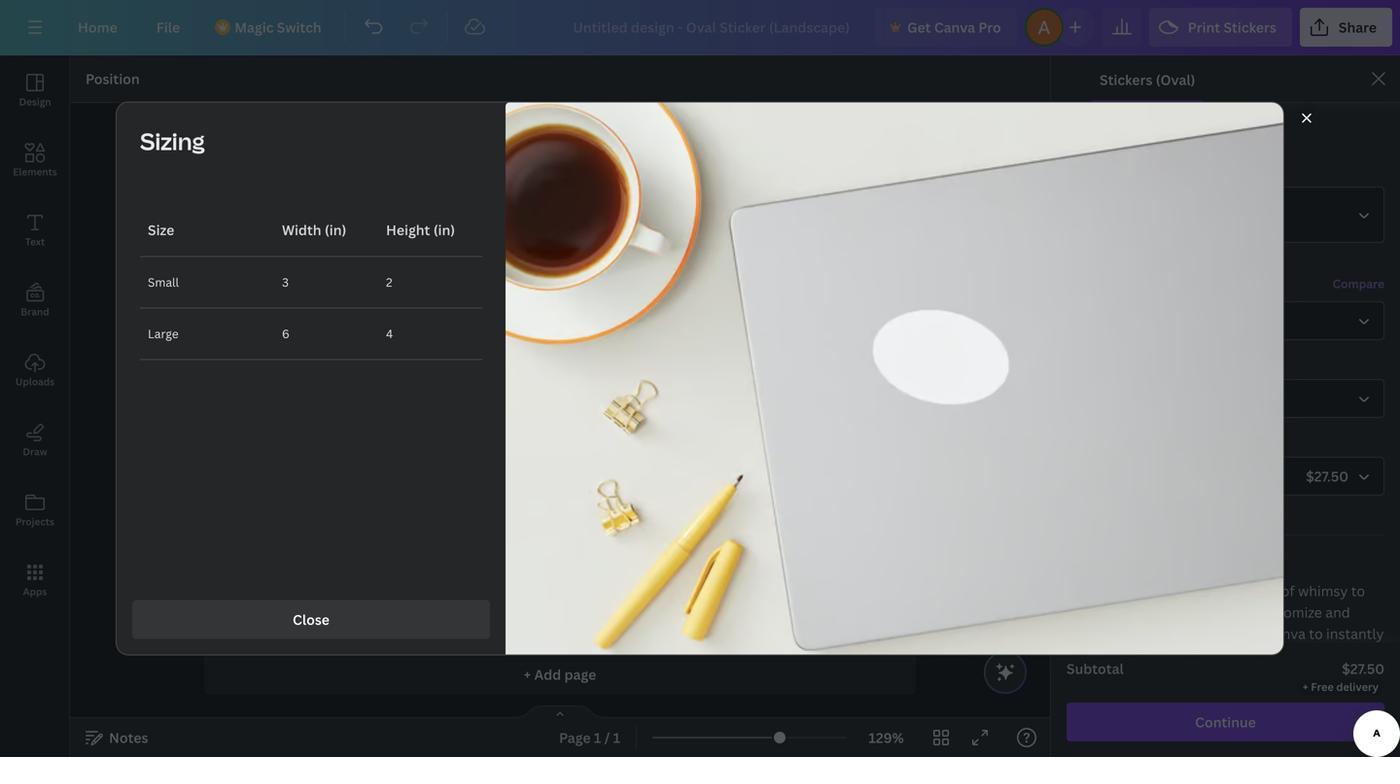 Task type: vqa. For each thing, say whether or not it's contained in the screenshot.
the rightmost THE 'A'
no



Task type: describe. For each thing, give the bounding box(es) containing it.
stickers (oval) button
[[1092, 55, 1204, 102]]

projects button
[[0, 476, 70, 546]]

notes
[[109, 729, 148, 747]]

show pages image
[[514, 705, 607, 721]]

close
[[293, 611, 330, 629]]

quality
[[1180, 710, 1226, 729]]

+ for + add page
[[524, 666, 531, 684]]

unique
[[1174, 646, 1220, 665]]

0 vertical spatial finish
[[1103, 353, 1134, 369]]

a
[[1229, 582, 1237, 600]]

brand
[[21, 305, 49, 319]]

continue button
[[1067, 703, 1385, 742]]

many?
[[1095, 431, 1133, 447]]

small
[[148, 274, 179, 290]]

get
[[908, 18, 931, 36]]

items.
[[1211, 603, 1250, 622]]

details
[[1098, 560, 1145, 579]]

add
[[534, 666, 561, 684]]

3
[[282, 274, 289, 290]]

into
[[1266, 646, 1292, 665]]

print
[[1188, 18, 1221, 36]]

page
[[565, 666, 596, 684]]

options
[[1263, 689, 1313, 707]]

page
[[559, 729, 591, 747]]

1 vertical spatial and
[[1216, 667, 1241, 686]]

design
[[19, 95, 51, 108]]

of
[[1282, 582, 1295, 600]]

from
[[1304, 667, 1335, 686]]

2 vertical spatial and
[[1196, 689, 1220, 707]]

everyday
[[1147, 603, 1207, 622]]

0 vertical spatial stickers
[[1147, 582, 1197, 600]]

magic switch button
[[203, 8, 337, 47]]

to up canvases
[[1309, 625, 1323, 643]]

+ free delivery
[[1303, 680, 1379, 694]]

customize
[[1254, 603, 1323, 622]]

close button
[[132, 601, 490, 640]]

how
[[1067, 431, 1092, 447]]

2 vertical spatial your
[[1114, 710, 1144, 729]]

to right pages
[[1170, 161, 1182, 177]]

width (in)
[[282, 221, 347, 239]]

canva inside details oval stickers add a touch of whimsy to your everyday items. customize and print oval stickers with canva to instantly use their unique shape into canvases for self-expression and fun. pick from our paper types and finish options to print your high-quality designs.
[[1265, 625, 1306, 643]]

designs.
[[1229, 710, 1282, 729]]

page 1 / 1
[[559, 729, 621, 747]]

/
[[605, 729, 610, 747]]

subtotal
[[1067, 660, 1124, 678]]

select your pages to print
[[1067, 161, 1213, 177]]

Design title text field
[[558, 8, 868, 47]]

finish inside details oval stickers add a touch of whimsy to your everyday items. customize and print oval stickers with canva to instantly use their unique shape into canvases for self-expression and fun. pick from our paper types and finish options to print your high-quality designs.
[[1224, 689, 1260, 707]]

elements
[[13, 165, 57, 178]]

with
[[1234, 625, 1262, 643]]

1 vertical spatial print
[[1114, 625, 1146, 643]]

height (in)
[[386, 221, 455, 239]]

2
[[386, 274, 393, 290]]

shape
[[1223, 646, 1262, 665]]

6
[[282, 326, 290, 342]]

sizing
[[140, 125, 205, 157]]

design button
[[0, 55, 70, 125]]

stickers (oval)
[[1100, 71, 1196, 89]]

2 1 from the left
[[613, 729, 621, 747]]

2 vertical spatial print
[[1333, 689, 1366, 707]]

0 vertical spatial and
[[1326, 603, 1351, 622]]

draw button
[[0, 406, 70, 476]]

size?
[[1099, 276, 1126, 292]]

types
[[1156, 689, 1192, 707]]

$27.50
[[1342, 660, 1385, 678]]

to right whimsy
[[1352, 582, 1366, 600]]

their
[[1140, 646, 1171, 665]]

(in) for height (in)
[[434, 221, 455, 239]]

uploads button
[[0, 336, 70, 406]]

brand button
[[0, 266, 70, 336]]

draw
[[23, 445, 47, 459]]

print stickers
[[1188, 18, 1277, 36]]

pro
[[979, 18, 1002, 36]]

uploads
[[15, 375, 55, 389]]

oval
[[1114, 582, 1144, 600]]

stickers inside button
[[1100, 71, 1153, 89]]



Task type: locate. For each thing, give the bounding box(es) containing it.
oval
[[1149, 625, 1177, 643]]

0 horizontal spatial print
[[1114, 625, 1146, 643]]

+ add page button
[[204, 656, 916, 694]]

0 horizontal spatial +
[[524, 666, 531, 684]]

finish up designs.
[[1224, 689, 1260, 707]]

2 (in) from the left
[[434, 221, 455, 239]]

your left pages
[[1105, 161, 1131, 177]]

canvases
[[1295, 646, 1355, 665]]

1 vertical spatial your
[[1114, 603, 1144, 622]]

(oval)
[[1156, 71, 1196, 89]]

0 horizontal spatial canva
[[935, 18, 976, 36]]

stickers up unique
[[1180, 625, 1230, 643]]

select
[[1067, 161, 1103, 177]]

0 vertical spatial print
[[1185, 161, 1213, 177]]

canva down customize on the right of the page
[[1265, 625, 1306, 643]]

1
[[594, 729, 601, 747], [613, 729, 621, 747]]

switch
[[277, 18, 322, 36]]

what size?
[[1067, 276, 1126, 292]]

fun.
[[1245, 667, 1270, 686]]

stickers
[[1224, 18, 1277, 36], [1100, 71, 1153, 89]]

delivery
[[1337, 680, 1379, 694]]

0 vertical spatial stickers
[[1224, 18, 1277, 36]]

(in)
[[325, 221, 347, 239], [434, 221, 455, 239]]

magic
[[235, 18, 274, 36]]

1 right /
[[613, 729, 621, 747]]

stickers inside dropdown button
[[1224, 18, 1277, 36]]

1 left /
[[594, 729, 601, 747]]

touch
[[1240, 582, 1278, 600]]

your down paper
[[1114, 710, 1144, 729]]

apps
[[23, 586, 47, 599]]

continue
[[1196, 713, 1256, 732]]

stickers right print
[[1224, 18, 1277, 36]]

instantly
[[1327, 625, 1384, 643]]

print down our
[[1333, 689, 1366, 707]]

elements button
[[0, 125, 70, 196]]

expression
[[1142, 667, 1213, 686]]

free
[[1311, 680, 1334, 694]]

0 horizontal spatial finish
[[1103, 353, 1134, 369]]

projects
[[16, 516, 54, 529]]

1 vertical spatial stickers
[[1180, 625, 1230, 643]]

to down from
[[1316, 689, 1330, 707]]

print
[[1185, 161, 1213, 177], [1114, 625, 1146, 643], [1333, 689, 1366, 707]]

print up use
[[1114, 625, 1146, 643]]

main menu bar
[[0, 0, 1401, 55]]

+ add page
[[524, 666, 596, 684]]

text button
[[0, 196, 70, 266]]

how many?
[[1067, 431, 1133, 447]]

pick
[[1273, 667, 1300, 686]]

4
[[386, 326, 393, 342]]

compare
[[1333, 276, 1385, 292]]

your down the oval
[[1114, 603, 1144, 622]]

canva left pro
[[935, 18, 976, 36]]

text
[[25, 235, 45, 249]]

get canva pro button
[[875, 8, 1017, 47]]

print stickers button
[[1149, 8, 1293, 47]]

for
[[1359, 646, 1378, 665]]

canva
[[935, 18, 976, 36], [1265, 625, 1306, 643]]

to
[[1170, 161, 1182, 177], [1352, 582, 1366, 600], [1309, 625, 1323, 643], [1316, 689, 1330, 707]]

print right pages
[[1185, 161, 1213, 177]]

stickers up the "everyday"
[[1147, 582, 1197, 600]]

0 horizontal spatial (in)
[[325, 221, 347, 239]]

paper
[[1067, 353, 1100, 369]]

side panel tab list
[[0, 55, 70, 616]]

0 vertical spatial canva
[[935, 18, 976, 36]]

add
[[1201, 582, 1226, 600]]

paper finish
[[1067, 353, 1134, 369]]

home link
[[62, 8, 133, 47]]

1 horizontal spatial finish
[[1224, 689, 1260, 707]]

our
[[1339, 667, 1361, 686]]

self-
[[1114, 667, 1142, 686]]

(in) for width (in)
[[325, 221, 347, 239]]

1 horizontal spatial canva
[[1265, 625, 1306, 643]]

whimsy
[[1299, 582, 1348, 600]]

+ inside the + add page button
[[524, 666, 531, 684]]

paper
[[1114, 689, 1152, 707]]

stickers
[[1147, 582, 1197, 600], [1180, 625, 1230, 643]]

width
[[282, 221, 322, 239]]

1 (in) from the left
[[325, 221, 347, 239]]

1 1 from the left
[[594, 729, 601, 747]]

1 horizontal spatial +
[[1303, 680, 1309, 694]]

notes button
[[78, 723, 156, 754]]

home
[[78, 18, 117, 36]]

0 vertical spatial your
[[1105, 161, 1131, 177]]

finish right paper
[[1103, 353, 1134, 369]]

stickers left (oval)
[[1100, 71, 1153, 89]]

details oval stickers add a touch of whimsy to your everyday items. customize and print oval stickers with canva to instantly use their unique shape into canvases for self-expression and fun. pick from our paper types and finish options to print your high-quality designs.
[[1098, 560, 1384, 729]]

height
[[386, 221, 430, 239]]

and down shape in the bottom right of the page
[[1216, 667, 1241, 686]]

+
[[524, 666, 531, 684], [1303, 680, 1309, 694]]

size
[[148, 221, 174, 239]]

apps button
[[0, 546, 70, 616]]

1 horizontal spatial print
[[1185, 161, 1213, 177]]

your
[[1105, 161, 1131, 177], [1114, 603, 1144, 622], [1114, 710, 1144, 729]]

0 horizontal spatial stickers
[[1100, 71, 1153, 89]]

magic switch
[[235, 18, 322, 36]]

get canva pro
[[908, 18, 1002, 36]]

1 vertical spatial finish
[[1224, 689, 1260, 707]]

+ left free at the bottom of page
[[1303, 680, 1309, 694]]

canva inside "button"
[[935, 18, 976, 36]]

1 vertical spatial canva
[[1265, 625, 1306, 643]]

0 horizontal spatial 1
[[594, 729, 601, 747]]

use
[[1114, 646, 1137, 665]]

1 vertical spatial stickers
[[1100, 71, 1153, 89]]

compare button
[[1333, 276, 1385, 292]]

and up quality
[[1196, 689, 1220, 707]]

(in) right width
[[325, 221, 347, 239]]

1 horizontal spatial stickers
[[1224, 18, 1277, 36]]

high-
[[1147, 710, 1180, 729]]

1 horizontal spatial (in)
[[434, 221, 455, 239]]

and down whimsy
[[1326, 603, 1351, 622]]

1 horizontal spatial 1
[[613, 729, 621, 747]]

what
[[1067, 276, 1097, 292]]

large
[[148, 326, 179, 342]]

+ for + free delivery
[[1303, 680, 1309, 694]]

pages
[[1134, 161, 1167, 177]]

2 horizontal spatial print
[[1333, 689, 1366, 707]]

+ left the add
[[524, 666, 531, 684]]

(in) right 'height'
[[434, 221, 455, 239]]



